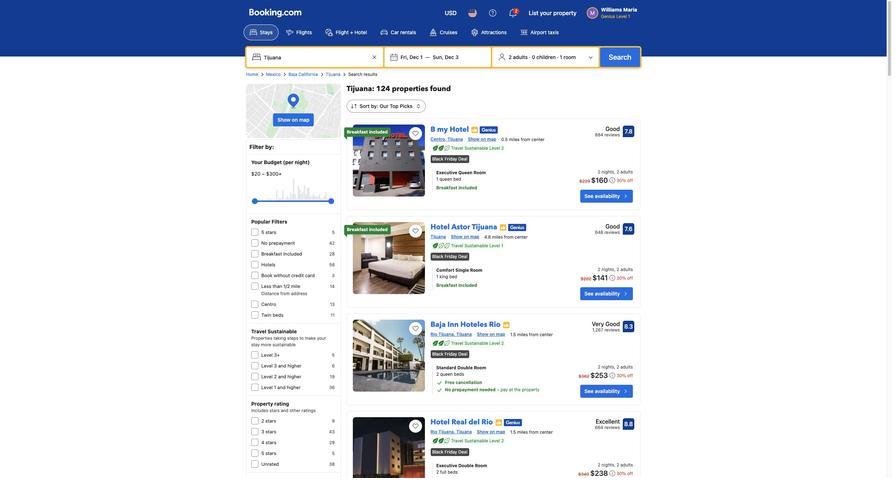 Task type: locate. For each thing, give the bounding box(es) containing it.
0 horizontal spatial baja
[[289, 72, 297, 77]]

0 vertical spatial rio tijuana, tijuana
[[431, 332, 472, 337]]

good element
[[595, 125, 620, 133], [595, 222, 620, 231]]

friday for real
[[445, 450, 457, 455]]

1 breakfast included from the top
[[347, 129, 388, 135]]

1 vertical spatial breakfast included
[[347, 227, 388, 233]]

1 vertical spatial tijuana,
[[438, 430, 455, 435]]

0 vertical spatial bed
[[453, 177, 461, 182]]

executive inside executive queen room 1 queen bed breakfast included
[[436, 170, 457, 176]]

2 30% off from the top
[[617, 276, 633, 281]]

0 vertical spatial search
[[609, 53, 631, 61]]

1 vertical spatial double
[[458, 463, 474, 469]]

1 horizontal spatial by:
[[371, 103, 378, 109]]

1 horizontal spatial search
[[609, 53, 631, 61]]

2 reviews from the top
[[604, 230, 620, 235]]

sustainable inside the travel sustainable properties taking steps to make your stay more sustainable
[[268, 329, 297, 335]]

0 horizontal spatial no
[[261, 240, 268, 246]]

2 2 nights , 2 adults from the top
[[598, 267, 633, 273]]

rio down hotel real del rio
[[431, 430, 437, 435]]

search results updated. tijuana: 124 properties found. element
[[347, 84, 640, 94]]

beds
[[273, 312, 283, 318], [454, 372, 464, 378], [448, 470, 458, 475]]

availability
[[595, 193, 620, 199], [595, 291, 620, 297], [595, 389, 620, 395]]

Where are you going? field
[[261, 51, 370, 64]]

good element left 7.6
[[595, 222, 620, 231]]

deal up single on the bottom right
[[458, 254, 467, 260]]

1 tijuana, from the top
[[438, 332, 455, 337]]

map for hotel astor tijuana
[[470, 234, 479, 240]]

property up the taxis
[[553, 10, 577, 16]]

3 , from the top
[[614, 365, 615, 370]]

1 executive from the top
[[436, 170, 457, 176]]

1 good from the top
[[605, 126, 620, 132]]

30% right the $238
[[617, 471, 626, 477]]

0 vertical spatial executive
[[436, 170, 457, 176]]

2 tijuana, from the top
[[438, 430, 455, 435]]

no for no prepayment
[[261, 240, 268, 246]]

good right very
[[605, 321, 620, 328]]

nights up $141
[[602, 267, 614, 273]]

1 horizontal spatial ·
[[557, 54, 559, 60]]

1 friday from the top
[[445, 156, 457, 162]]

1 horizontal spatial baja
[[431, 320, 446, 330]]

2 nights , 2 adults up the $238
[[598, 463, 633, 468]]

bed inside executive queen room 1 queen bed breakfast included
[[453, 177, 461, 182]]

2 friday from the top
[[445, 254, 457, 260]]

1 black from the top
[[432, 156, 443, 162]]

tijuana
[[326, 72, 340, 77], [448, 137, 463, 142], [472, 222, 497, 232], [431, 234, 446, 240], [456, 332, 472, 337], [456, 430, 472, 435]]

2 · from the left
[[557, 54, 559, 60]]

availability for baja inn hoteles rio
[[595, 389, 620, 395]]

1 travel sustainable level 2 from the top
[[451, 146, 504, 151]]

show on map for hotel astor tijuana
[[451, 234, 479, 240]]

4
[[261, 440, 264, 446]]

miles for hotel astor tijuana
[[492, 235, 503, 240]]

1 vertical spatial see availability link
[[580, 288, 633, 301]]

room inside executive queen room 1 queen bed breakfast included
[[474, 170, 486, 176]]

bed inside comfort single room 1 king bed breakfast included
[[449, 274, 457, 280]]

0 vertical spatial property
[[553, 10, 577, 16]]

0 horizontal spatial search
[[348, 72, 362, 77]]

4 black from the top
[[432, 450, 443, 455]]

30% off
[[617, 178, 633, 184], [617, 276, 633, 281], [617, 374, 633, 379], [617, 471, 633, 477]]

adults for baja inn hoteles rio
[[620, 365, 633, 370]]

beds right full
[[448, 470, 458, 475]]

2 breakfast included from the top
[[347, 227, 388, 233]]

black up standard
[[432, 352, 443, 357]]

center for hotel real del rio
[[540, 430, 553, 436]]

queen inside executive queen room 1 queen bed breakfast included
[[440, 177, 452, 182]]

hotel astor tijuana image
[[353, 222, 425, 295]]

1 2 nights , 2 adults from the top
[[598, 169, 633, 175]]

1 horizontal spatial no
[[445, 388, 451, 393]]

1 vertical spatial executive
[[436, 463, 457, 469]]

search results
[[348, 72, 377, 77]]

on for hotel real del rio
[[490, 430, 495, 435]]

standard double room
[[436, 366, 486, 371]]

1 horizontal spatial –
[[497, 388, 499, 393]]

30% right $141
[[617, 276, 626, 281]]

1,267
[[592, 328, 603, 333]]

see availability link
[[580, 190, 633, 203], [580, 288, 633, 301], [580, 385, 633, 398]]

hotel up 'centro, tijuana'
[[450, 125, 469, 134]]

your budget (per night)
[[251, 159, 310, 165]]

1 black friday deal from the top
[[432, 156, 467, 162]]

car rentals
[[391, 29, 416, 35]]

travel up properties
[[251, 329, 266, 335]]

0 vertical spatial see availability
[[584, 193, 620, 199]]

show for baja inn hoteles rio
[[477, 332, 488, 337]]

baja for baja california
[[289, 72, 297, 77]]

your
[[251, 159, 263, 165]]

nights up $160
[[602, 169, 614, 175]]

top
[[390, 103, 399, 109]]

2 black friday deal from the top
[[432, 254, 467, 260]]

level 3 and higher
[[261, 363, 301, 369]]

genius discounts available at this property. image
[[480, 126, 498, 134], [480, 126, 498, 134], [508, 224, 526, 231], [508, 224, 526, 231], [504, 420, 522, 427], [504, 420, 522, 427]]

4 friday from the top
[[445, 450, 457, 455]]

1 good element from the top
[[595, 125, 620, 133]]

1 vertical spatial prepayment
[[452, 388, 478, 393]]

5 up 6 at the left of the page
[[332, 353, 335, 358]]

search
[[609, 53, 631, 61], [348, 72, 362, 77]]

tijuana down b my hotel
[[448, 137, 463, 142]]

1 vertical spatial good element
[[595, 222, 620, 231]]

by: for sort
[[371, 103, 378, 109]]

2 executive from the top
[[436, 463, 457, 469]]

reviews inside very good 1,267 reviews
[[604, 328, 620, 333]]

0 horizontal spatial by:
[[265, 144, 274, 150]]

good inside 'good 884 reviews'
[[605, 126, 620, 132]]

popular
[[251, 219, 270, 225]]

property right "the" in the bottom of the page
[[522, 388, 540, 393]]

tijuana, down real
[[438, 430, 455, 435]]

show on map inside button
[[277, 117, 310, 123]]

rio
[[489, 320, 501, 330], [431, 332, 437, 337], [482, 418, 493, 428], [431, 430, 437, 435]]

reviews inside excellent 664 reviews
[[604, 425, 620, 431]]

other
[[290, 408, 300, 414]]

level 1 and higher
[[261, 385, 301, 391]]

0 vertical spatial no
[[261, 240, 268, 246]]

sustainable down hoteles
[[465, 341, 488, 346]]

nights up the $238
[[602, 463, 614, 468]]

show
[[277, 117, 291, 123], [468, 137, 480, 142], [451, 234, 463, 240], [477, 332, 488, 337], [477, 430, 488, 435]]

$20
[[251, 171, 260, 177]]

13
[[330, 302, 335, 307]]

higher up level 2 and higher
[[288, 363, 301, 369]]

deal up executive double room 2 full beds
[[458, 450, 467, 455]]

1 vertical spatial baja
[[431, 320, 446, 330]]

3 see from the top
[[584, 389, 593, 395]]

our
[[380, 103, 388, 109]]

see down $362
[[584, 389, 593, 395]]

black for hotel astor tijuana
[[432, 254, 443, 260]]

executive inside executive double room 2 full beds
[[436, 463, 457, 469]]

1 vertical spatial 1.5
[[510, 430, 516, 436]]

1 vertical spatial no
[[445, 388, 451, 393]]

1 vertical spatial higher
[[287, 374, 301, 380]]

williams maria genius level 1
[[601, 6, 637, 19]]

black friday deal up executive double room 2 full beds
[[432, 450, 467, 455]]

and for 1
[[277, 385, 286, 391]]

availability for b my hotel
[[595, 193, 620, 199]]

3 deal from the top
[[458, 352, 467, 357]]

room
[[564, 54, 576, 60]]

1 see from the top
[[584, 193, 593, 199]]

higher for level 2 and higher
[[287, 374, 301, 380]]

queen
[[440, 177, 452, 182], [440, 372, 453, 378]]

1 vertical spatial your
[[317, 336, 326, 341]]

and inside property rating includes stars and other ratings
[[281, 408, 288, 414]]

off right $253
[[627, 374, 633, 379]]

0 vertical spatial higher
[[288, 363, 301, 369]]

property
[[251, 401, 273, 407]]

hotel real del rio
[[431, 418, 493, 428]]

beds inside executive double room 2 full beds
[[448, 470, 458, 475]]

2 vertical spatial higher
[[287, 385, 301, 391]]

your account menu williams maria genius level 1 element
[[587, 3, 640, 20]]

this property is part of our preferred partner program. it's committed to providing excellent service and good value. it'll pay us a higher commission if you make a booking. image for baja inn hoteles rio
[[503, 322, 510, 329]]

black friday deal up comfort
[[432, 254, 467, 260]]

and down level 3 and higher
[[278, 374, 286, 380]]

unrated
[[261, 462, 279, 467]]

breakfast included
[[261, 251, 302, 257]]

this property is part of our preferred partner program. it's committed to providing excellent service and good value. it'll pay us a higher commission if you make a booking. image for b my hotel
[[471, 126, 478, 134]]

2 vertical spatial travel sustainable level 2
[[451, 439, 504, 444]]

4 nights from the top
[[602, 463, 614, 468]]

this property is part of our preferred partner program. it's committed to providing excellent service and good value. it'll pay us a higher commission if you make a booking. image for baja inn hoteles rio
[[503, 322, 510, 329]]

tijuana, for baja
[[438, 332, 455, 337]]

travel sustainable level 2
[[451, 146, 504, 151], [451, 341, 504, 346], [451, 439, 504, 444]]

from for b my hotel
[[521, 137, 530, 142]]

2 nights , 2 adults for hotel astor tijuana
[[598, 267, 633, 273]]

dec right sun,
[[445, 54, 454, 60]]

from for hotel astor tijuana
[[504, 235, 513, 240]]

see availability for hotel astor tijuana
[[584, 291, 620, 297]]

2 availability from the top
[[595, 291, 620, 297]]

1.5 miles from center for baja inn hoteles rio
[[510, 332, 553, 338]]

this property is part of our preferred partner program. it's committed to providing excellent service and good value. it'll pay us a higher commission if you make a booking. image
[[471, 126, 478, 134], [471, 126, 478, 134], [503, 322, 510, 329], [495, 420, 502, 427], [495, 420, 502, 427]]

sustainable for hotel astor tijuana
[[465, 243, 488, 249]]

no up breakfast included
[[261, 240, 268, 246]]

baja left california
[[289, 72, 297, 77]]

travel down astor on the top
[[451, 243, 463, 249]]

see
[[584, 193, 593, 199], [584, 291, 593, 297], [584, 389, 593, 395]]

good 648 reviews
[[595, 224, 620, 235]]

2 nights , 2 adults for baja inn hoteles rio
[[598, 365, 633, 370]]

dec right fri,
[[410, 54, 419, 60]]

2 vertical spatial see availability link
[[580, 385, 633, 398]]

black for baja inn hoteles rio
[[432, 352, 443, 357]]

see down $229
[[584, 193, 593, 199]]

– right the $20
[[262, 171, 265, 177]]

center for baja inn hoteles rio
[[540, 332, 553, 338]]

included inside comfort single room 1 king bed breakfast included
[[458, 283, 477, 288]]

1 1.5 miles from center from the top
[[510, 332, 553, 338]]

prepayment up breakfast included
[[269, 240, 295, 246]]

3 availability from the top
[[595, 389, 620, 395]]

0 vertical spatial good
[[605, 126, 620, 132]]

, for b my hotel
[[614, 169, 615, 175]]

sustainable for hotel real del rio
[[465, 439, 488, 444]]

1 horizontal spatial prepayment
[[452, 388, 478, 393]]

included
[[283, 251, 302, 257]]

your right make
[[317, 336, 326, 341]]

1 vertical spatial search
[[348, 72, 362, 77]]

black friday deal for astor
[[432, 254, 467, 260]]

reviews inside 'good 884 reviews'
[[604, 132, 620, 138]]

taxis
[[548, 29, 559, 35]]

0 horizontal spatial your
[[317, 336, 326, 341]]

tijuana: 124 properties found
[[347, 84, 451, 94]]

fri, dec 1 — sun, dec 3
[[401, 54, 459, 60]]

$253
[[590, 372, 608, 380]]

booking.com image
[[249, 9, 301, 17]]

1 vertical spatial see
[[584, 291, 593, 297]]

show for hotel real del rio
[[477, 430, 488, 435]]

prepayment for no prepayment
[[269, 240, 295, 246]]

executive double room link
[[436, 463, 558, 469]]

deal for hoteles
[[458, 352, 467, 357]]

4 30% off from the top
[[617, 471, 633, 477]]

3 see availability from the top
[[584, 389, 620, 395]]

1 vertical spatial 5 stars
[[261, 451, 276, 457]]

0 vertical spatial good element
[[595, 125, 620, 133]]

show on map
[[277, 117, 310, 123], [468, 137, 496, 142], [451, 234, 479, 240], [477, 332, 505, 337], [477, 430, 505, 435]]

reviews right 884
[[604, 132, 620, 138]]

2 vertical spatial see
[[584, 389, 593, 395]]

1 reviews from the top
[[604, 132, 620, 138]]

sustainable for b my hotel
[[465, 146, 488, 151]]

room inside comfort single room 1 king bed breakfast included
[[470, 268, 482, 273]]

2 30% from the top
[[617, 276, 626, 281]]

tijuana link
[[326, 71, 340, 78]]

flight + hotel link
[[320, 25, 373, 40]]

excellent 664 reviews
[[595, 419, 620, 431]]

tijuana, down inn
[[438, 332, 455, 337]]

0 horizontal spatial property
[[522, 388, 540, 393]]

3 30% from the top
[[617, 374, 626, 379]]

property
[[553, 10, 577, 16], [522, 388, 540, 393]]

2 vertical spatial see availability
[[584, 389, 620, 395]]

1 rio tijuana, tijuana from the top
[[431, 332, 472, 337]]

2 , from the top
[[614, 267, 615, 273]]

tijuana down where are you going? field
[[326, 72, 340, 77]]

2
[[515, 8, 518, 14], [509, 54, 512, 60], [501, 146, 504, 151], [598, 169, 600, 175], [617, 169, 619, 175], [598, 267, 600, 273], [617, 267, 619, 273], [501, 341, 504, 346], [598, 365, 600, 370], [617, 365, 619, 370], [436, 372, 439, 378], [274, 374, 277, 380], [261, 418, 264, 424], [501, 439, 504, 444], [598, 463, 600, 468], [617, 463, 619, 468], [436, 470, 439, 475]]

0 horizontal spatial ·
[[529, 54, 531, 60]]

dec
[[410, 54, 419, 60], [445, 54, 454, 60]]

availability down $253
[[595, 389, 620, 395]]

travel sustainable level 2 down hoteles
[[451, 341, 504, 346]]

friday down 'centro, tijuana'
[[445, 156, 457, 162]]

off for b my hotel
[[627, 178, 633, 184]]

5 stars down the popular filters
[[261, 230, 276, 235]]

2 off from the top
[[627, 276, 633, 281]]

friday up executive double room 2 full beds
[[445, 450, 457, 455]]

1.5 for baja inn hoteles rio
[[510, 332, 516, 338]]

2 vertical spatial beds
[[448, 470, 458, 475]]

3 travel sustainable level 2 from the top
[[451, 439, 504, 444]]

2 1.5 from the top
[[510, 430, 516, 436]]

black up full
[[432, 450, 443, 455]]

3 friday from the top
[[445, 352, 457, 357]]

adults inside 2 adults · 0 children · 1 room dropdown button
[[513, 54, 528, 60]]

breakfast included for b my hotel
[[347, 129, 388, 135]]

0 vertical spatial 1.5
[[510, 332, 516, 338]]

baja left inn
[[431, 320, 446, 330]]

30% off right the $238
[[617, 471, 633, 477]]

0 vertical spatial breakfast included
[[347, 129, 388, 135]]

twin
[[261, 312, 271, 318]]

2 vertical spatial good
[[605, 321, 620, 328]]

travel sustainable level 2 up queen
[[451, 146, 504, 151]]

1 nights from the top
[[602, 169, 614, 175]]

1 see availability from the top
[[584, 193, 620, 199]]

group
[[255, 196, 331, 207]]

3 good from the top
[[605, 321, 620, 328]]

0 horizontal spatial dec
[[410, 54, 419, 60]]

4 black friday deal from the top
[[432, 450, 467, 455]]

0
[[532, 54, 535, 60]]

see for hotel astor tijuana
[[584, 291, 593, 297]]

30% off right $253
[[617, 374, 633, 379]]

mile
[[291, 284, 300, 289]]

1 horizontal spatial property
[[553, 10, 577, 16]]

1 vertical spatial see availability
[[584, 291, 620, 297]]

very good element
[[592, 320, 620, 329]]

1 vertical spatial 1.5 miles from center
[[510, 430, 553, 436]]

3 2 nights , 2 adults from the top
[[598, 365, 633, 370]]

good right 648
[[605, 224, 620, 230]]

prepayment down the "free cancellation"
[[452, 388, 478, 393]]

2 see availability from the top
[[584, 291, 620, 297]]

level 2 and higher
[[261, 374, 301, 380]]

black friday deal up standard
[[432, 352, 467, 357]]

travel down real
[[451, 439, 463, 444]]

4 reviews from the top
[[604, 425, 620, 431]]

sustainable up queen
[[465, 146, 488, 151]]

see for baja inn hoteles rio
[[584, 389, 593, 395]]

2 nights , 2 adults
[[598, 169, 633, 175], [598, 267, 633, 273], [598, 365, 633, 370], [598, 463, 633, 468]]

deal for hotel
[[458, 156, 467, 162]]

beds down standard double room
[[454, 372, 464, 378]]

0 vertical spatial tijuana,
[[438, 332, 455, 337]]

popular filters
[[251, 219, 287, 225]]

1 vertical spatial bed
[[449, 274, 457, 280]]

1 inside williams maria genius level 1
[[628, 14, 630, 19]]

0 vertical spatial 1.5 miles from center
[[510, 332, 553, 338]]

0 horizontal spatial prepayment
[[269, 240, 295, 246]]

filters
[[272, 219, 287, 225]]

3 black from the top
[[432, 352, 443, 357]]

7.6
[[625, 226, 632, 233]]

2 good element from the top
[[595, 222, 620, 231]]

0 vertical spatial prepayment
[[269, 240, 295, 246]]

black down centro,
[[432, 156, 443, 162]]

1 , from the top
[[614, 169, 615, 175]]

show on map for baja inn hoteles rio
[[477, 332, 505, 337]]

executive up full
[[436, 463, 457, 469]]

2 black from the top
[[432, 254, 443, 260]]

0 vertical spatial queen
[[440, 177, 452, 182]]

deal up standard double room
[[458, 352, 467, 357]]

by: right filter
[[265, 144, 274, 150]]

travel for hotel astor tijuana
[[451, 243, 463, 249]]

2 nights , 2 adults up $253
[[598, 365, 633, 370]]

3 reviews from the top
[[604, 328, 620, 333]]

8.8
[[624, 422, 633, 428]]

stars down rating on the left bottom of the page
[[270, 408, 280, 414]]

travel sustainable level 2 down del
[[451, 439, 504, 444]]

2 deal from the top
[[458, 254, 467, 260]]

off right $141
[[627, 276, 633, 281]]

1 vertical spatial availability
[[595, 291, 620, 297]]

and down rating on the left bottom of the page
[[281, 408, 288, 414]]

sustainable down 4.8
[[465, 243, 488, 249]]

1 horizontal spatial dec
[[445, 54, 454, 60]]

sun, dec 3 button
[[430, 51, 462, 64]]

1 vertical spatial property
[[522, 388, 540, 393]]

map
[[299, 117, 310, 123], [487, 137, 496, 142], [470, 234, 479, 240], [496, 332, 505, 337], [496, 430, 505, 435]]

see down $202
[[584, 291, 593, 297]]

1 see availability link from the top
[[580, 190, 633, 203]]

breakfast included
[[347, 129, 388, 135], [347, 227, 388, 233]]

1 vertical spatial –
[[497, 388, 499, 393]]

this property is part of our preferred partner program. it's committed to providing excellent service and good value. it'll pay us a higher commission if you make a booking. image
[[499, 224, 507, 231], [499, 224, 507, 231], [503, 322, 510, 329]]

nights for b my hotel
[[602, 169, 614, 175]]

0 vertical spatial see
[[584, 193, 593, 199]]

1 30% off from the top
[[617, 178, 633, 184]]

1 vertical spatial by:
[[265, 144, 274, 150]]

sustainable
[[465, 146, 488, 151], [465, 243, 488, 249], [268, 329, 297, 335], [465, 341, 488, 346], [465, 439, 488, 444]]

good for hotel
[[605, 126, 620, 132]]

3 black friday deal from the top
[[432, 352, 467, 357]]

filter
[[249, 144, 264, 150]]

search inside button
[[609, 53, 631, 61]]

1 vertical spatial rio tijuana, tijuana
[[431, 430, 472, 435]]

scored 8.3 element
[[623, 321, 634, 333]]

double inside executive double room 2 full beds
[[458, 463, 474, 469]]

2 good from the top
[[605, 224, 620, 230]]

reviews for b my hotel
[[604, 132, 620, 138]]

executive
[[436, 170, 457, 176], [436, 463, 457, 469]]

less than 1/2 mile
[[261, 284, 300, 289]]

0 vertical spatial see availability link
[[580, 190, 633, 203]]

· right children
[[557, 54, 559, 60]]

excellent element
[[595, 418, 620, 427]]

+
[[350, 29, 353, 35]]

5 up the 42
[[332, 230, 335, 235]]

2 nights , 2 adults up $141
[[598, 267, 633, 273]]

availability down $160
[[595, 193, 620, 199]]

breakfast inside executive queen room 1 queen bed breakfast included
[[436, 185, 457, 191]]

1 off from the top
[[627, 178, 633, 184]]

black friday deal for my
[[432, 156, 467, 162]]

pay
[[501, 388, 508, 393]]

1 30% from the top
[[617, 178, 626, 184]]

4 deal from the top
[[458, 450, 467, 455]]

deal
[[458, 156, 467, 162], [458, 254, 467, 260], [458, 352, 467, 357], [458, 450, 467, 455]]

and up level 2 and higher
[[278, 363, 286, 369]]

2 nights from the top
[[602, 267, 614, 273]]

your
[[540, 10, 552, 16], [317, 336, 326, 341]]

3 see availability link from the top
[[580, 385, 633, 398]]

on
[[292, 117, 298, 123], [481, 137, 486, 142], [464, 234, 469, 240], [490, 332, 495, 337], [490, 430, 495, 435]]

3 nights from the top
[[602, 365, 614, 370]]

reviews right '1,267'
[[604, 328, 620, 333]]

search button
[[600, 48, 640, 67]]

30% for baja inn hoteles rio
[[617, 374, 626, 379]]

0 vertical spatial double
[[457, 366, 473, 371]]

comfort single room link
[[436, 268, 558, 274]]

, for hotel astor tijuana
[[614, 267, 615, 273]]

3 30% off from the top
[[617, 374, 633, 379]]

1 vertical spatial good
[[605, 224, 620, 230]]

tijuana up 4.8
[[472, 222, 497, 232]]

off for hotel astor tijuana
[[627, 276, 633, 281]]

black for b my hotel
[[432, 156, 443, 162]]

stars inside property rating includes stars and other ratings
[[270, 408, 280, 414]]

level down maria
[[616, 14, 627, 19]]

2 see from the top
[[584, 291, 593, 297]]

0 vertical spatial baja
[[289, 72, 297, 77]]

2 vertical spatial availability
[[595, 389, 620, 395]]

3 right sun,
[[455, 54, 459, 60]]

show for b my hotel
[[468, 137, 480, 142]]

usd
[[445, 10, 457, 16]]

show on map for hotel real del rio
[[477, 430, 505, 435]]

3 off from the top
[[627, 374, 633, 379]]

1 deal from the top
[[458, 156, 467, 162]]

30% for hotel astor tijuana
[[617, 276, 626, 281]]

1.5 for hotel real del rio
[[510, 430, 516, 436]]

show on map for b my hotel
[[468, 137, 496, 142]]

see availability for baja inn hoteles rio
[[584, 389, 620, 395]]

see availability link down $141
[[580, 288, 633, 301]]

room
[[474, 170, 486, 176], [470, 268, 482, 273], [474, 366, 486, 371], [475, 463, 487, 469]]

reviews right 664
[[604, 425, 620, 431]]

1 availability from the top
[[595, 193, 620, 199]]

2 1.5 miles from center from the top
[[510, 430, 553, 436]]

higher down level 2 and higher
[[287, 385, 301, 391]]

0 vertical spatial travel sustainable level 2
[[451, 146, 504, 151]]

reviews inside good 648 reviews
[[604, 230, 620, 235]]

baja for baja inn hoteles rio
[[431, 320, 446, 330]]

and for 3
[[278, 363, 286, 369]]

miles for hotel real del rio
[[517, 430, 528, 436]]

black friday deal
[[432, 156, 467, 162], [432, 254, 467, 260], [432, 352, 467, 357], [432, 450, 467, 455]]

1.5
[[510, 332, 516, 338], [510, 430, 516, 436]]

5 down 29
[[332, 451, 335, 457]]

black
[[432, 156, 443, 162], [432, 254, 443, 260], [432, 352, 443, 357], [432, 450, 443, 455]]

$20 – $300+
[[251, 171, 282, 177]]

0 vertical spatial 5 stars
[[261, 230, 276, 235]]

0 vertical spatial –
[[262, 171, 265, 177]]

rio tijuana, tijuana down real
[[431, 430, 472, 435]]

no down free
[[445, 388, 451, 393]]

2 nights , 2 adults up $160
[[598, 169, 633, 175]]

1 vertical spatial travel sustainable level 2
[[451, 341, 504, 346]]

attractions link
[[465, 25, 513, 40]]

0 vertical spatial by:
[[371, 103, 378, 109]]

travel sustainable level 1
[[451, 243, 503, 249]]

rio right del
[[482, 418, 493, 428]]

1 1.5 from the top
[[510, 332, 516, 338]]

1 vertical spatial queen
[[440, 372, 453, 378]]

2 rio tijuana, tijuana from the top
[[431, 430, 472, 435]]

and down level 2 and higher
[[277, 385, 286, 391]]

at
[[509, 388, 513, 393]]

—
[[425, 54, 430, 60]]

baja inn hoteles rio image
[[353, 320, 425, 392]]

0 vertical spatial availability
[[595, 193, 620, 199]]

no
[[261, 240, 268, 246], [445, 388, 451, 393]]

good inside good 648 reviews
[[605, 224, 620, 230]]

cruises link
[[424, 25, 464, 40]]

2 travel sustainable level 2 from the top
[[451, 341, 504, 346]]

see availability link down $253
[[580, 385, 633, 398]]

room for del
[[475, 463, 487, 469]]

2 see availability link from the top
[[580, 288, 633, 301]]

see availability link for hotel astor tijuana
[[580, 288, 633, 301]]

0 vertical spatial your
[[540, 10, 552, 16]]

room inside executive double room 2 full beds
[[475, 463, 487, 469]]

rio tijuana, tijuana
[[431, 332, 472, 337], [431, 430, 472, 435]]



Task type: vqa. For each thing, say whether or not it's contained in the screenshot.


Task type: describe. For each thing, give the bounding box(es) containing it.
0 horizontal spatial –
[[262, 171, 265, 177]]

real
[[452, 418, 467, 428]]

scored 8.8 element
[[623, 419, 634, 431]]

williams
[[601, 6, 622, 13]]

room for tijuana
[[470, 268, 482, 273]]

good inside very good 1,267 reviews
[[605, 321, 620, 328]]

astor
[[451, 222, 470, 232]]

adults for b my hotel
[[620, 169, 633, 175]]

level down level 3+
[[261, 363, 273, 369]]

steps
[[287, 336, 298, 341]]

stay
[[251, 342, 260, 348]]

double for executive
[[458, 463, 474, 469]]

stars up "3 stars"
[[265, 418, 276, 424]]

1 dec from the left
[[410, 54, 419, 60]]

show for hotel astor tijuana
[[451, 234, 463, 240]]

deal for del
[[458, 450, 467, 455]]

more
[[261, 342, 271, 348]]

nights for hotel astor tijuana
[[602, 267, 614, 273]]

very good 1,267 reviews
[[592, 321, 620, 333]]

less
[[261, 284, 271, 289]]

center for hotel astor tijuana
[[515, 235, 528, 240]]

1 inside executive queen room 1 queen bed breakfast included
[[436, 177, 438, 182]]

1 5 stars from the top
[[261, 230, 276, 235]]

bed for my
[[453, 177, 461, 182]]

$340
[[578, 472, 589, 477]]

1.5 miles from center for hotel real del rio
[[510, 430, 553, 436]]

56
[[329, 262, 335, 268]]

full
[[440, 470, 446, 475]]

tijuana down hotel astor tijuana
[[431, 234, 446, 240]]

4 off from the top
[[627, 471, 633, 477]]

rio tijuana, tijuana for inn
[[431, 332, 472, 337]]

make
[[305, 336, 316, 341]]

queen
[[458, 170, 472, 176]]

2 stars
[[261, 418, 276, 424]]

travel inside the travel sustainable properties taking steps to make your stay more sustainable
[[251, 329, 266, 335]]

4 2 nights , 2 adults from the top
[[598, 463, 633, 468]]

level left 3+ on the left bottom
[[261, 352, 273, 358]]

comfort
[[436, 268, 454, 273]]

mexico
[[266, 72, 281, 77]]

search for search results
[[348, 72, 362, 77]]

hotel right "+"
[[355, 29, 367, 35]]

included inside executive queen room 1 queen bed breakfast included
[[458, 185, 477, 191]]

4 stars
[[261, 440, 276, 446]]

airport taxis link
[[514, 25, 565, 40]]

hotel real del rio image
[[353, 418, 425, 479]]

airport taxis
[[531, 29, 559, 35]]

rio down the baja inn hoteles rio
[[431, 332, 437, 337]]

2 button
[[504, 4, 522, 22]]

show inside button
[[277, 117, 291, 123]]

show on map button
[[273, 114, 314, 127]]

standard double room link
[[436, 365, 558, 372]]

stars right "4"
[[266, 440, 276, 446]]

5 down popular
[[261, 230, 264, 235]]

and for 2
[[278, 374, 286, 380]]

fri,
[[401, 54, 408, 60]]

adults for hotel astor tijuana
[[620, 267, 633, 273]]

rio right hoteles
[[489, 320, 501, 330]]

19
[[330, 374, 335, 380]]

3 down 3+ on the left bottom
[[274, 363, 277, 369]]

availability for hotel astor tijuana
[[595, 291, 620, 297]]

travel sustainable level 2 for del
[[451, 439, 504, 444]]

hotel astor tijuana
[[431, 222, 497, 232]]

no for no prepayment needed – pay at the property
[[445, 388, 451, 393]]

flights link
[[280, 25, 318, 40]]

4 , from the top
[[614, 463, 615, 468]]

see availability link for baja inn hoteles rio
[[580, 385, 633, 398]]

hotel left astor on the top
[[431, 222, 450, 232]]

sort
[[360, 103, 370, 109]]

reviews for hotel astor tijuana
[[604, 230, 620, 235]]

car
[[391, 29, 399, 35]]

travel sustainable level 2 for hotel
[[451, 146, 504, 151]]

good for tijuana
[[605, 224, 620, 230]]

scored 7.8 element
[[623, 126, 634, 137]]

5 down "4"
[[261, 451, 264, 457]]

flight
[[336, 29, 349, 35]]

distance from address
[[261, 291, 307, 297]]

free
[[445, 380, 455, 386]]

2 queen beds
[[436, 372, 464, 378]]

2 inside executive double room 2 full beds
[[436, 470, 439, 475]]

stays link
[[244, 25, 279, 40]]

black for hotel real del rio
[[432, 450, 443, 455]]

ratings
[[302, 408, 316, 414]]

double for standard
[[457, 366, 473, 371]]

0 vertical spatial beds
[[273, 312, 283, 318]]

this property is part of our preferred partner program. it's committed to providing excellent service and good value. it'll pay us a higher commission if you make a booking. image for hotel astor tijuana
[[499, 224, 507, 231]]

room for hotel
[[474, 170, 486, 176]]

30% off for baja inn hoteles rio
[[617, 374, 633, 379]]

1 inside dropdown button
[[560, 54, 562, 60]]

level inside williams maria genius level 1
[[616, 14, 627, 19]]

see availability for b my hotel
[[584, 193, 620, 199]]

book
[[261, 273, 272, 279]]

2 5 stars from the top
[[261, 451, 276, 457]]

free cancellation
[[445, 380, 482, 386]]

stars up "4 stars"
[[266, 429, 276, 435]]

cruises
[[440, 29, 457, 35]]

3 up '14'
[[332, 273, 335, 279]]

centro
[[261, 302, 276, 307]]

on for baja inn hoteles rio
[[490, 332, 495, 337]]

baja inn hoteles rio link
[[431, 317, 501, 330]]

standard
[[436, 366, 456, 371]]

found
[[430, 84, 451, 94]]

$141
[[592, 274, 608, 282]]

travel sustainable properties taking steps to make your stay more sustainable
[[251, 329, 326, 348]]

miles for b my hotel
[[509, 137, 520, 142]]

hotel real del rio link
[[431, 415, 493, 428]]

friday for inn
[[445, 352, 457, 357]]

higher for level 3 and higher
[[288, 363, 301, 369]]

travel for b my hotel
[[451, 146, 463, 151]]

1 horizontal spatial your
[[540, 10, 552, 16]]

level up standard double room link
[[489, 341, 500, 346]]

6
[[332, 364, 335, 369]]

taking
[[273, 336, 286, 341]]

map inside button
[[299, 117, 310, 123]]

includes
[[251, 408, 268, 414]]

0.5 miles from center
[[501, 137, 545, 142]]

b my hotel
[[431, 125, 469, 134]]

night)
[[295, 159, 310, 165]]

friday for my
[[445, 156, 457, 162]]

del
[[469, 418, 480, 428]]

$362
[[579, 374, 589, 380]]

2 dec from the left
[[445, 54, 454, 60]]

sun,
[[433, 54, 443, 60]]

30% for b my hotel
[[617, 178, 626, 184]]

nights for baja inn hoteles rio
[[602, 365, 614, 370]]

usd button
[[440, 4, 461, 22]]

29
[[329, 440, 335, 446]]

results
[[364, 72, 377, 77]]

, for baja inn hoteles rio
[[614, 365, 615, 370]]

1 · from the left
[[529, 54, 531, 60]]

map for baja inn hoteles rio
[[496, 332, 505, 337]]

tijuana down the baja inn hoteles rio
[[456, 332, 472, 337]]

tijuana, for hotel
[[438, 430, 455, 435]]

off for baja inn hoteles rio
[[627, 374, 633, 379]]

sustainable for baja inn hoteles rio
[[465, 341, 488, 346]]

friday for astor
[[445, 254, 457, 260]]

42
[[329, 241, 335, 246]]

1 vertical spatial beds
[[454, 372, 464, 378]]

book without credit card
[[261, 273, 315, 279]]

centro, tijuana
[[431, 137, 463, 142]]

flights
[[296, 29, 312, 35]]

executive for my
[[436, 170, 457, 176]]

tijuana:
[[347, 84, 374, 94]]

credit
[[291, 273, 304, 279]]

your inside the travel sustainable properties taking steps to make your stay more sustainable
[[317, 336, 326, 341]]

from for baja inn hoteles rio
[[529, 332, 539, 338]]

map for hotel real del rio
[[496, 430, 505, 435]]

stars down the popular filters
[[265, 230, 276, 235]]

map for b my hotel
[[487, 137, 496, 142]]

good 884 reviews
[[595, 126, 620, 138]]

scored 7.6 element
[[623, 224, 634, 235]]

children
[[536, 54, 556, 60]]

1 inside comfort single room 1 king bed breakfast included
[[436, 274, 438, 280]]

9
[[332, 419, 335, 424]]

rating
[[274, 401, 289, 407]]

level up executive queen room link
[[489, 146, 500, 151]]

2 nights , 2 adults for b my hotel
[[598, 169, 633, 175]]

rio tijuana, tijuana for real
[[431, 430, 472, 435]]

property rating includes stars and other ratings
[[251, 401, 316, 414]]

good element for tijuana
[[595, 222, 620, 231]]

on for b my hotel
[[481, 137, 486, 142]]

tijuana down hotel real del rio
[[456, 430, 472, 435]]

bed for astor
[[449, 274, 457, 280]]

budget
[[264, 159, 282, 165]]

hotels
[[261, 262, 275, 268]]

level up property at the left bottom
[[261, 385, 273, 391]]

0.5
[[501, 137, 508, 142]]

$300+
[[266, 171, 282, 177]]

maria
[[623, 6, 637, 13]]

breakfast included for hotel astor tijuana
[[347, 227, 388, 233]]

b my hotel link
[[431, 122, 469, 134]]

no prepayment needed – pay at the property
[[445, 388, 540, 393]]

$160
[[591, 176, 608, 185]]

level down 4.8
[[489, 243, 500, 249]]

level up the executive double room link
[[489, 439, 500, 444]]

california
[[298, 72, 318, 77]]

the
[[514, 388, 521, 393]]

14
[[330, 284, 335, 289]]

breakfast inside comfort single room 1 king bed breakfast included
[[436, 283, 457, 288]]

travel for baja inn hoteles rio
[[451, 341, 463, 346]]

on inside button
[[292, 117, 298, 123]]

deal for tijuana
[[458, 254, 467, 260]]

3 up "4"
[[261, 429, 264, 435]]

$202
[[581, 277, 591, 282]]

this property is part of our preferred partner program. it's committed to providing excellent service and good value. it'll pay us a higher commission if you make a booking. image for hotel real del rio
[[495, 420, 502, 427]]

stars up unrated
[[265, 451, 276, 457]]

inn
[[447, 320, 459, 330]]

see for b my hotel
[[584, 193, 593, 199]]

30% off for hotel astor tijuana
[[617, 276, 633, 281]]

prepayment for no prepayment needed – pay at the property
[[452, 388, 478, 393]]

b my hotel image
[[353, 125, 425, 197]]

hotel left real
[[431, 418, 450, 428]]

4 30% from the top
[[617, 471, 626, 477]]

level up "level 1 and higher"
[[261, 374, 273, 380]]

from for hotel real del rio
[[529, 430, 539, 436]]

black friday deal for real
[[432, 450, 467, 455]]

30% off for b my hotel
[[617, 178, 633, 184]]

miles for baja inn hoteles rio
[[517, 332, 528, 338]]

list your property
[[529, 10, 577, 16]]

see availability link for b my hotel
[[580, 190, 633, 203]]

center for b my hotel
[[531, 137, 545, 142]]

very
[[592, 321, 604, 328]]

higher for level 1 and higher
[[287, 385, 301, 391]]

good element for hotel
[[595, 125, 620, 133]]



